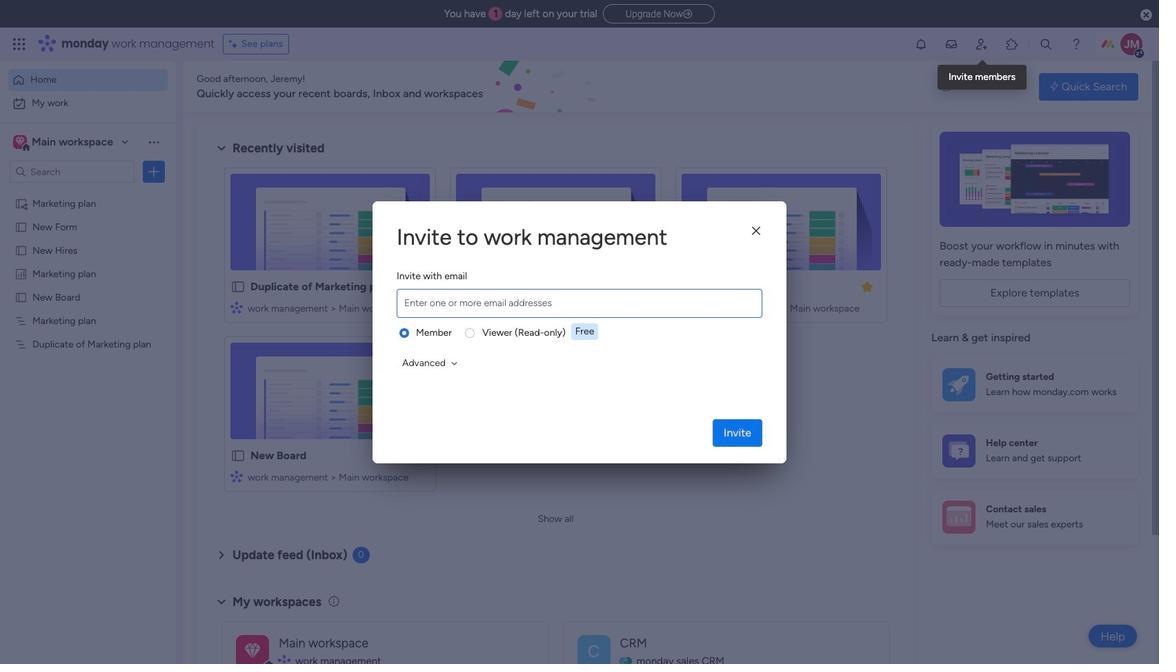 Task type: describe. For each thing, give the bounding box(es) containing it.
jeremy miller image
[[1121, 33, 1143, 55]]

invite members image
[[975, 37, 989, 51]]

1 vertical spatial public board image
[[14, 244, 28, 257]]

1 workspace image from the left
[[13, 135, 27, 150]]

1 horizontal spatial public board image
[[231, 449, 246, 464]]

Search in workspace field
[[29, 164, 115, 180]]

2 horizontal spatial public board image
[[456, 280, 471, 295]]

public dashboard image
[[14, 267, 28, 280]]

dapulse rightstroke image
[[683, 9, 692, 19]]

notifications image
[[914, 37, 928, 51]]

2 workspace image from the left
[[15, 135, 25, 150]]

2 vertical spatial option
[[0, 191, 176, 194]]

remove from favorites image
[[861, 280, 874, 294]]

contact sales element
[[932, 490, 1139, 545]]

angle down image
[[451, 359, 458, 368]]

open update feed (inbox) image
[[213, 547, 230, 564]]

add to favorites image
[[409, 280, 423, 294]]

quick search results list box
[[213, 157, 899, 509]]

search everything image
[[1039, 37, 1053, 51]]

update feed image
[[945, 37, 959, 51]]

v2 bolt switch image
[[1051, 79, 1059, 94]]

close my workspaces image
[[213, 594, 230, 611]]

0 vertical spatial option
[[8, 69, 168, 91]]

0 vertical spatial public board image
[[14, 220, 28, 233]]

2 vertical spatial public board image
[[231, 280, 246, 295]]

templates image image
[[944, 132, 1126, 227]]

workspace selection element
[[13, 134, 115, 152]]

shareable board image
[[14, 197, 28, 210]]



Task type: vqa. For each thing, say whether or not it's contained in the screenshot.
2nd v2 overdue deadline image from the bottom
no



Task type: locate. For each thing, give the bounding box(es) containing it.
public board image
[[456, 280, 471, 295], [14, 291, 28, 304], [231, 449, 246, 464]]

dapulse close image
[[1141, 8, 1153, 22]]

component image
[[231, 301, 243, 314], [456, 301, 469, 314], [231, 470, 243, 483], [279, 656, 291, 665]]

workspace image
[[13, 135, 27, 150], [15, 135, 25, 150]]

help image
[[1070, 37, 1084, 51]]

monday marketplace image
[[1006, 37, 1019, 51]]

shareable board image
[[682, 280, 697, 295]]

close image
[[752, 226, 761, 237]]

1 vertical spatial option
[[8, 92, 168, 115]]

getting started element
[[932, 357, 1139, 412]]

list box
[[0, 189, 176, 542]]

v2 user feedback image
[[943, 79, 953, 94]]

add to favorites image
[[635, 280, 649, 294]]

option
[[8, 69, 168, 91], [8, 92, 168, 115], [0, 191, 176, 194]]

0 element
[[352, 547, 370, 564]]

close recently visited image
[[213, 140, 230, 157]]

public board image
[[14, 220, 28, 233], [14, 244, 28, 257], [231, 280, 246, 295]]

component image
[[682, 301, 694, 314]]

workspace image
[[236, 635, 269, 665], [577, 635, 610, 665], [245, 639, 261, 664]]

select product image
[[12, 37, 26, 51]]

Enter one or more email addresses text field
[[400, 290, 759, 317]]

see plans image
[[229, 37, 241, 52]]

0 horizontal spatial public board image
[[14, 291, 28, 304]]

help center element
[[932, 423, 1139, 479]]



